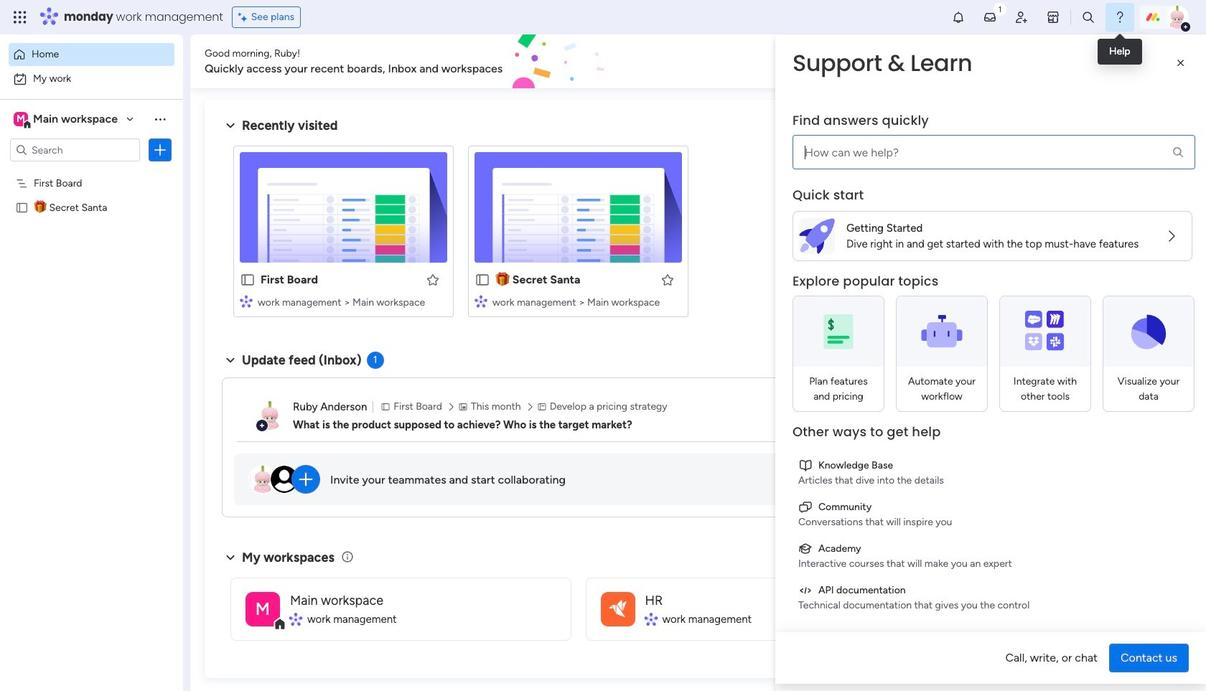 Task type: vqa. For each thing, say whether or not it's contained in the screenshot.
"SETUP"
no



Task type: describe. For each thing, give the bounding box(es) containing it.
component image
[[290, 614, 302, 626]]

0 vertical spatial ruby anderson image
[[1166, 6, 1189, 29]]

1 horizontal spatial workspace image
[[609, 597, 627, 623]]

options image
[[153, 143, 167, 157]]

getting started logo image
[[799, 218, 835, 254]]

1 element
[[367, 352, 384, 369]]

close update feed (inbox) image
[[222, 352, 239, 369]]

0 horizontal spatial public board image
[[15, 200, 29, 214]]

4 link container element from the top
[[799, 583, 1187, 598]]

1 horizontal spatial public board image
[[240, 272, 256, 288]]

component image
[[240, 295, 253, 308]]

extra links container element
[[793, 452, 1193, 619]]

close my workspaces image
[[222, 549, 239, 567]]

2 vertical spatial option
[[0, 170, 183, 173]]

workspace options image
[[153, 112, 167, 126]]

3 link container element from the top
[[799, 541, 1187, 557]]

select product image
[[13, 10, 27, 24]]

monday marketplace image
[[1046, 10, 1061, 24]]

help image
[[1113, 10, 1127, 24]]

header element
[[776, 34, 1206, 187]]

How can we help? search field
[[793, 135, 1196, 169]]

add to favorites image for the rightmost public board image
[[661, 273, 675, 287]]

see plans image
[[238, 9, 251, 25]]

getting started element
[[969, 348, 1185, 405]]

add to favorites image for middle public board image
[[426, 273, 440, 287]]

1 vertical spatial ruby anderson image
[[256, 402, 284, 430]]

1 image
[[994, 1, 1007, 17]]



Task type: locate. For each thing, give the bounding box(es) containing it.
notifications image
[[951, 10, 966, 24]]

ruby anderson image
[[1166, 6, 1189, 29], [256, 402, 284, 430]]

2 horizontal spatial public board image
[[475, 272, 490, 288]]

1 vertical spatial workspace image
[[601, 592, 635, 627]]

link container element
[[799, 458, 1187, 473], [799, 500, 1187, 515], [799, 541, 1187, 557], [799, 583, 1187, 598]]

workspace selection element
[[14, 111, 120, 129]]

option
[[9, 43, 174, 66], [9, 67, 174, 90], [0, 170, 183, 173]]

quick search results list box
[[222, 134, 935, 335]]

templates image image
[[978, 108, 1176, 212]]

workspace image
[[14, 111, 28, 127], [601, 592, 635, 627]]

0 horizontal spatial workspace image
[[14, 111, 28, 127]]

Search in workspace field
[[30, 142, 120, 158]]

1 horizontal spatial add to favorites image
[[661, 273, 675, 287]]

v2 bolt switch image
[[1093, 53, 1101, 69]]

workspace image
[[246, 592, 280, 627], [609, 597, 627, 623]]

1 link container element from the top
[[799, 458, 1187, 473]]

0 horizontal spatial ruby anderson image
[[256, 402, 284, 430]]

0 vertical spatial workspace image
[[14, 111, 28, 127]]

0 horizontal spatial workspace image
[[246, 592, 280, 627]]

search container element
[[793, 112, 1196, 169]]

add to favorites image
[[426, 273, 440, 287], [661, 273, 675, 287]]

list box
[[0, 168, 183, 413]]

2 link container element from the top
[[799, 500, 1187, 515]]

search everything image
[[1081, 10, 1096, 24]]

1 add to favorites image from the left
[[426, 273, 440, 287]]

invite members image
[[1015, 10, 1029, 24]]

1 horizontal spatial workspace image
[[601, 592, 635, 627]]

1 horizontal spatial ruby anderson image
[[1166, 6, 1189, 29]]

public board image
[[15, 200, 29, 214], [240, 272, 256, 288], [475, 272, 490, 288]]

2 add to favorites image from the left
[[661, 273, 675, 287]]

close recently visited image
[[222, 117, 239, 134]]

1 vertical spatial option
[[9, 67, 174, 90]]

0 horizontal spatial add to favorites image
[[426, 273, 440, 287]]

0 vertical spatial option
[[9, 43, 174, 66]]

update feed image
[[983, 10, 997, 24]]



